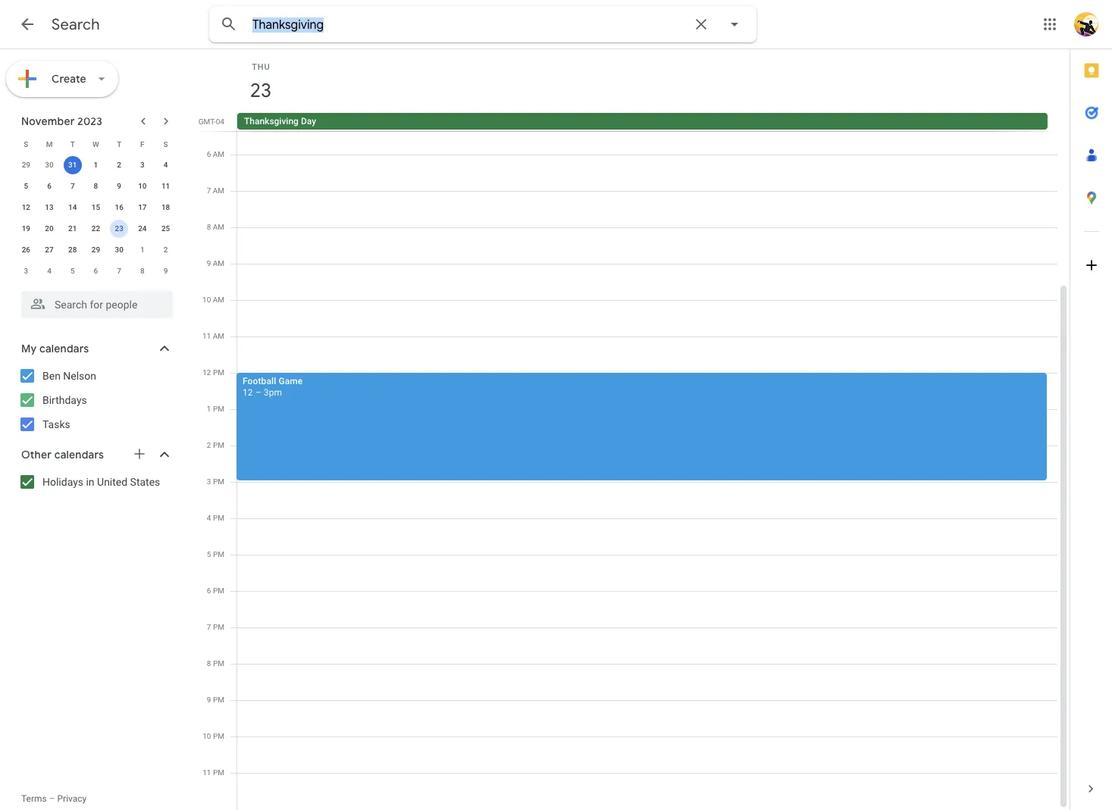 Task type: locate. For each thing, give the bounding box(es) containing it.
6 down gmt-
[[207, 150, 211, 158]]

row group
[[14, 155, 177, 282]]

26
[[22, 246, 30, 254]]

1 horizontal spatial 30
[[115, 246, 123, 254]]

row containing s
[[14, 133, 177, 155]]

5 down 28 element
[[70, 267, 75, 275]]

30 down 23 element
[[115, 246, 123, 254]]

1 vertical spatial 23
[[115, 224, 123, 233]]

pm down "2 pm"
[[213, 478, 224, 486]]

20
[[45, 224, 54, 233]]

7 down 30 element on the left of page
[[117, 267, 121, 275]]

2023
[[77, 114, 102, 128]]

2 vertical spatial 10
[[203, 732, 211, 741]]

4 up 11 element at the top
[[164, 161, 168, 169]]

12 down football
[[243, 387, 253, 398]]

my calendars
[[21, 342, 89, 356]]

s
[[24, 140, 28, 148], [163, 140, 168, 148]]

0 horizontal spatial –
[[49, 794, 55, 804]]

1 vertical spatial 2
[[164, 246, 168, 254]]

0 horizontal spatial 4
[[47, 267, 51, 275]]

21
[[68, 224, 77, 233]]

0 vertical spatial 23
[[249, 78, 271, 103]]

thursday, november 23 element
[[243, 74, 278, 108]]

23 cell
[[108, 218, 131, 240]]

16 element
[[110, 199, 128, 217]]

pm for 3 pm
[[213, 478, 224, 486]]

football game 12 – 3pm
[[243, 376, 303, 398]]

w
[[93, 140, 99, 148]]

0 vertical spatial calendars
[[39, 342, 89, 356]]

29
[[22, 161, 30, 169], [92, 246, 100, 254]]

2 horizontal spatial 1
[[207, 405, 211, 413]]

3 down 26 'element'
[[24, 267, 28, 275]]

4 row from the top
[[14, 197, 177, 218]]

thu
[[252, 62, 270, 72]]

s up october 29 element on the top of page
[[24, 140, 28, 148]]

row containing 12
[[14, 197, 177, 218]]

9 down december 2 element
[[164, 267, 168, 275]]

am up 12 pm
[[213, 332, 224, 340]]

2 down 25 element
[[164, 246, 168, 254]]

holidays in united states
[[42, 476, 160, 488]]

4 for 4 pm
[[207, 514, 211, 522]]

0 vertical spatial 4
[[164, 161, 168, 169]]

t
[[70, 140, 75, 148], [117, 140, 121, 148]]

1 vertical spatial 11
[[202, 332, 211, 340]]

8 down december 1 element
[[140, 267, 145, 275]]

27 element
[[40, 241, 58, 259]]

row down 29 element
[[14, 261, 177, 282]]

calendars up in
[[54, 448, 104, 462]]

10 pm from the top
[[213, 696, 224, 704]]

30 inside 'element'
[[45, 161, 54, 169]]

october 30 element
[[40, 156, 58, 174]]

1 vertical spatial 12
[[203, 368, 211, 377]]

december 5 element
[[63, 262, 82, 280]]

1 horizontal spatial 5
[[70, 267, 75, 275]]

row down 2023
[[14, 133, 177, 155]]

1 horizontal spatial –
[[255, 387, 261, 398]]

row containing 29
[[14, 155, 177, 176]]

7 up 8 pm
[[207, 623, 211, 631]]

30
[[45, 161, 54, 169], [115, 246, 123, 254]]

1 vertical spatial 29
[[92, 246, 100, 254]]

0 vertical spatial 12
[[22, 203, 30, 211]]

8
[[94, 182, 98, 190], [207, 223, 211, 231], [140, 267, 145, 275], [207, 659, 211, 668]]

none search field search for people
[[0, 285, 188, 318]]

22
[[92, 224, 100, 233]]

0 vertical spatial 3
[[140, 161, 145, 169]]

am for 7 am
[[213, 186, 224, 195]]

11 down 10 pm
[[203, 769, 211, 777]]

search image
[[214, 9, 244, 39]]

pm up "2 pm"
[[213, 405, 224, 413]]

26 element
[[17, 241, 35, 259]]

6 pm
[[207, 587, 224, 595]]

december 9 element
[[157, 262, 175, 280]]

6 am from the top
[[213, 332, 224, 340]]

3 row from the top
[[14, 176, 177, 197]]

– down football
[[255, 387, 261, 398]]

pm up 8 pm
[[213, 623, 224, 631]]

6 down october 30 'element'
[[47, 182, 51, 190]]

9 up 10 pm
[[207, 696, 211, 704]]

0 vertical spatial 5
[[24, 182, 28, 190]]

2 horizontal spatial 2
[[207, 441, 211, 450]]

10 for 10 am
[[202, 296, 211, 304]]

1 down 24 'element'
[[140, 246, 145, 254]]

row containing 26
[[14, 240, 177, 261]]

23
[[249, 78, 271, 103], [115, 224, 123, 233]]

am down the 04
[[213, 150, 224, 158]]

am for 11 am
[[213, 332, 224, 340]]

3 pm from the top
[[213, 441, 224, 450]]

0 horizontal spatial 30
[[45, 161, 54, 169]]

row up december 6 'element'
[[14, 240, 177, 261]]

row up 22 at the left top of the page
[[14, 197, 177, 218]]

12
[[22, 203, 30, 211], [203, 368, 211, 377], [243, 387, 253, 398]]

11 up 18
[[161, 182, 170, 190]]

11 down 10 am
[[202, 332, 211, 340]]

2 horizontal spatial 12
[[243, 387, 253, 398]]

am down '6 am'
[[213, 186, 224, 195]]

7 for 7 am
[[207, 186, 211, 195]]

am up 9 am
[[213, 223, 224, 231]]

football
[[243, 376, 276, 387]]

3
[[140, 161, 145, 169], [24, 267, 28, 275], [207, 478, 211, 486]]

10 am
[[202, 296, 224, 304]]

9 up 10 am
[[207, 259, 211, 268]]

0 horizontal spatial 3
[[24, 267, 28, 275]]

1 vertical spatial 4
[[47, 267, 51, 275]]

23 element
[[110, 220, 128, 238]]

0 vertical spatial 2
[[117, 161, 121, 169]]

7 pm from the top
[[213, 587, 224, 595]]

4 am from the top
[[213, 259, 224, 268]]

other
[[21, 448, 52, 462]]

7 for 7 pm
[[207, 623, 211, 631]]

s right f
[[163, 140, 168, 148]]

2 vertical spatial 4
[[207, 514, 211, 522]]

23 down "16" "element"
[[115, 224, 123, 233]]

– right the terms link
[[49, 794, 55, 804]]

3 inside 23 grid
[[207, 478, 211, 486]]

pm up '1 pm'
[[213, 368, 224, 377]]

2 vertical spatial 1
[[207, 405, 211, 413]]

pm up "3 pm"
[[213, 441, 224, 450]]

2 horizontal spatial 4
[[207, 514, 211, 522]]

3 inside december 3 element
[[24, 267, 28, 275]]

12 inside "row group"
[[22, 203, 30, 211]]

1 horizontal spatial s
[[163, 140, 168, 148]]

4
[[164, 161, 168, 169], [47, 267, 51, 275], [207, 514, 211, 522]]

1 am from the top
[[213, 150, 224, 158]]

7 am
[[207, 186, 224, 195]]

11
[[161, 182, 170, 190], [202, 332, 211, 340], [203, 769, 211, 777]]

1 inside 23 grid
[[207, 405, 211, 413]]

25 element
[[157, 220, 175, 238]]

25
[[161, 224, 170, 233]]

12 for 12 pm
[[203, 368, 211, 377]]

4 pm from the top
[[213, 478, 224, 486]]

30 down m at the top of page
[[45, 161, 54, 169]]

30 element
[[110, 241, 128, 259]]

other calendars button
[[3, 443, 188, 467]]

clear search image
[[686, 9, 716, 39]]

28
[[68, 246, 77, 254]]

6 down 5 pm on the bottom of the page
[[207, 587, 211, 595]]

0 vertical spatial 10
[[138, 182, 147, 190]]

pm for 11 pm
[[213, 769, 224, 777]]

0 horizontal spatial 23
[[115, 224, 123, 233]]

row up "15"
[[14, 176, 177, 197]]

pm for 2 pm
[[213, 441, 224, 450]]

10 up 17
[[138, 182, 147, 190]]

2 pm
[[207, 441, 224, 450]]

5 down october 29 element on the top of page
[[24, 182, 28, 190]]

1 down 12 pm
[[207, 405, 211, 413]]

2 vertical spatial 3
[[207, 478, 211, 486]]

2 inside grid
[[207, 441, 211, 450]]

2 am from the top
[[213, 186, 224, 195]]

3 am from the top
[[213, 223, 224, 231]]

1 down w
[[94, 161, 98, 169]]

calendars for other calendars
[[54, 448, 104, 462]]

am for 6 am
[[213, 150, 224, 158]]

pm for 12 pm
[[213, 368, 224, 377]]

8 down '7 pm'
[[207, 659, 211, 668]]

0 vertical spatial 11
[[161, 182, 170, 190]]

6 row from the top
[[14, 240, 177, 261]]

1 row from the top
[[14, 133, 177, 155]]

0 horizontal spatial 29
[[22, 161, 30, 169]]

4 inside 23 grid
[[207, 514, 211, 522]]

2 vertical spatial 2
[[207, 441, 211, 450]]

5 for december 5 element
[[70, 267, 75, 275]]

30 for october 30 'element'
[[45, 161, 54, 169]]

row
[[14, 133, 177, 155], [14, 155, 177, 176], [14, 176, 177, 197], [14, 197, 177, 218], [14, 218, 177, 240], [14, 240, 177, 261], [14, 261, 177, 282]]

5 am from the top
[[213, 296, 224, 304]]

11 inside "row group"
[[161, 182, 170, 190]]

pm for 9 pm
[[213, 696, 224, 704]]

11 am
[[202, 332, 224, 340]]

31 cell
[[61, 155, 84, 176]]

pm down '7 pm'
[[213, 659, 224, 668]]

0 horizontal spatial 1
[[94, 161, 98, 169]]

6 pm from the top
[[213, 550, 224, 559]]

5 row from the top
[[14, 218, 177, 240]]

5 pm from the top
[[213, 514, 224, 522]]

9 pm from the top
[[213, 659, 224, 668]]

tab list
[[1070, 49, 1112, 768]]

pm up 6 pm
[[213, 550, 224, 559]]

22 element
[[87, 220, 105, 238]]

pm
[[213, 368, 224, 377], [213, 405, 224, 413], [213, 441, 224, 450], [213, 478, 224, 486], [213, 514, 224, 522], [213, 550, 224, 559], [213, 587, 224, 595], [213, 623, 224, 631], [213, 659, 224, 668], [213, 696, 224, 704], [213, 732, 224, 741], [213, 769, 224, 777]]

2 row from the top
[[14, 155, 177, 176]]

terms
[[21, 794, 47, 804]]

row up 29 element
[[14, 218, 177, 240]]

8 am
[[207, 223, 224, 231]]

5 inside 23 grid
[[207, 550, 211, 559]]

pm down 8 pm
[[213, 696, 224, 704]]

0 vertical spatial 30
[[45, 161, 54, 169]]

2 for december 2 element
[[164, 246, 168, 254]]

december 1 element
[[133, 241, 152, 259]]

10 up '11 pm'
[[203, 732, 211, 741]]

2
[[117, 161, 121, 169], [164, 246, 168, 254], [207, 441, 211, 450]]

pm up 5 pm on the bottom of the page
[[213, 514, 224, 522]]

1 vertical spatial 1
[[140, 246, 145, 254]]

2 up "3 pm"
[[207, 441, 211, 450]]

create
[[52, 72, 86, 86]]

pm for 5 pm
[[213, 550, 224, 559]]

23 down 'thu' at the left top of the page
[[249, 78, 271, 103]]

t up 31
[[70, 140, 75, 148]]

12 up 19
[[22, 203, 30, 211]]

9 for 9 pm
[[207, 696, 211, 704]]

2 vertical spatial 12
[[243, 387, 253, 398]]

2 vertical spatial 11
[[203, 769, 211, 777]]

1 vertical spatial 5
[[70, 267, 75, 275]]

go back image
[[18, 15, 36, 33]]

2 pm from the top
[[213, 405, 224, 413]]

4 down 27 element
[[47, 267, 51, 275]]

ben nelson
[[42, 370, 96, 382]]

6
[[207, 150, 211, 158], [47, 182, 51, 190], [94, 267, 98, 275], [207, 587, 211, 595]]

1 horizontal spatial 12
[[203, 368, 211, 377]]

None search field
[[209, 6, 757, 42], [0, 285, 188, 318], [209, 6, 757, 42]]

2 horizontal spatial 3
[[207, 478, 211, 486]]

3 down f
[[140, 161, 145, 169]]

3 pm
[[207, 478, 224, 486]]

8 for 8 am
[[207, 223, 211, 231]]

6 am
[[207, 150, 224, 158]]

0 vertical spatial –
[[255, 387, 261, 398]]

search
[[52, 15, 100, 34]]

10
[[138, 182, 147, 190], [202, 296, 211, 304], [203, 732, 211, 741]]

11 element
[[157, 177, 175, 196]]

1
[[94, 161, 98, 169], [140, 246, 145, 254], [207, 405, 211, 413]]

29 left october 30 'element'
[[22, 161, 30, 169]]

11 pm from the top
[[213, 732, 224, 741]]

7
[[70, 182, 75, 190], [207, 186, 211, 195], [117, 267, 121, 275], [207, 623, 211, 631]]

m
[[46, 140, 53, 148]]

8 up 9 am
[[207, 223, 211, 231]]

calendars up ben nelson
[[39, 342, 89, 356]]

row containing 19
[[14, 218, 177, 240]]

6 inside 'element'
[[94, 267, 98, 275]]

12 pm from the top
[[213, 769, 224, 777]]

7 row from the top
[[14, 261, 177, 282]]

8 pm from the top
[[213, 623, 224, 631]]

1 vertical spatial 30
[[115, 246, 123, 254]]

terms link
[[21, 794, 47, 804]]

1 horizontal spatial 1
[[140, 246, 145, 254]]

pm down 10 pm
[[213, 769, 224, 777]]

5
[[24, 182, 28, 190], [70, 267, 75, 275], [207, 550, 211, 559]]

30 for 30 element on the left of page
[[115, 246, 123, 254]]

04
[[216, 117, 224, 126]]

1 for december 1 element
[[140, 246, 145, 254]]

11 for 11 pm
[[203, 769, 211, 777]]

1 for 1 pm
[[207, 405, 211, 413]]

15
[[92, 203, 100, 211]]

in
[[86, 476, 94, 488]]

0 vertical spatial 29
[[22, 161, 30, 169]]

1 horizontal spatial 4
[[164, 161, 168, 169]]

november 2023
[[21, 114, 102, 128]]

pm down 5 pm on the bottom of the page
[[213, 587, 224, 595]]

nelson
[[63, 370, 96, 382]]

row containing 3
[[14, 261, 177, 282]]

row down w
[[14, 155, 177, 176]]

8 up "15"
[[94, 182, 98, 190]]

1 horizontal spatial t
[[117, 140, 121, 148]]

1 horizontal spatial 23
[[249, 78, 271, 103]]

5 up 6 pm
[[207, 550, 211, 559]]

1 vertical spatial 3
[[24, 267, 28, 275]]

10 inside 'element'
[[138, 182, 147, 190]]

calendars
[[39, 342, 89, 356], [54, 448, 104, 462]]

24 element
[[133, 220, 152, 238]]

13
[[45, 203, 54, 211]]

am down 9 am
[[213, 296, 224, 304]]

29 for 29 element
[[92, 246, 100, 254]]

10 up 11 am
[[202, 296, 211, 304]]

am down '8 am'
[[213, 259, 224, 268]]

1 vertical spatial 10
[[202, 296, 211, 304]]

1 vertical spatial calendars
[[54, 448, 104, 462]]

0 horizontal spatial 12
[[22, 203, 30, 211]]

31
[[68, 161, 77, 169]]

row containing 5
[[14, 176, 177, 197]]

10 for 10
[[138, 182, 147, 190]]

9 for 9 am
[[207, 259, 211, 268]]

6 down 29 element
[[94, 267, 98, 275]]

2 vertical spatial 5
[[207, 550, 211, 559]]

29 down 22 element
[[92, 246, 100, 254]]

4 inside 'element'
[[47, 267, 51, 275]]

24
[[138, 224, 147, 233]]

23 grid
[[194, 49, 1070, 810]]

calendars for my calendars
[[39, 342, 89, 356]]

1 pm from the top
[[213, 368, 224, 377]]

united
[[97, 476, 127, 488]]

0 horizontal spatial s
[[24, 140, 28, 148]]

1 horizontal spatial 3
[[140, 161, 145, 169]]

2 up 16
[[117, 161, 121, 169]]

1 horizontal spatial 29
[[92, 246, 100, 254]]

9 inside "element"
[[164, 267, 168, 275]]

5 inside december 5 element
[[70, 267, 75, 275]]

3 down "2 pm"
[[207, 478, 211, 486]]

4 up 5 pm on the bottom of the page
[[207, 514, 211, 522]]

12 down 11 am
[[203, 368, 211, 377]]

2 horizontal spatial 5
[[207, 550, 211, 559]]

7 down '6 am'
[[207, 186, 211, 195]]

12 inside football game 12 – 3pm
[[243, 387, 253, 398]]

t left f
[[117, 140, 121, 148]]

pm down 9 pm
[[213, 732, 224, 741]]

1 horizontal spatial 2
[[164, 246, 168, 254]]

am
[[213, 150, 224, 158], [213, 186, 224, 195], [213, 223, 224, 231], [213, 259, 224, 268], [213, 296, 224, 304], [213, 332, 224, 340]]

9
[[117, 182, 121, 190], [207, 259, 211, 268], [164, 267, 168, 275], [207, 696, 211, 704]]

20 element
[[40, 220, 58, 238]]

4 pm
[[207, 514, 224, 522]]

0 horizontal spatial t
[[70, 140, 75, 148]]

17
[[138, 203, 147, 211]]

–
[[255, 387, 261, 398], [49, 794, 55, 804]]



Task type: vqa. For each thing, say whether or not it's contained in the screenshot.


Task type: describe. For each thing, give the bounding box(es) containing it.
pm for 8 pm
[[213, 659, 224, 668]]

thanksgiving
[[244, 116, 299, 127]]

27
[[45, 246, 54, 254]]

29 for october 29 element on the top of page
[[22, 161, 30, 169]]

2 s from the left
[[163, 140, 168, 148]]

6 for 6 pm
[[207, 587, 211, 595]]

december 2 element
[[157, 241, 175, 259]]

game
[[278, 376, 303, 387]]

12 element
[[17, 199, 35, 217]]

f
[[140, 140, 144, 148]]

12 for 12
[[22, 203, 30, 211]]

birthdays
[[42, 394, 87, 406]]

10 for 10 pm
[[203, 732, 211, 741]]

9 am
[[207, 259, 224, 268]]

row group containing 29
[[14, 155, 177, 282]]

28 element
[[63, 241, 82, 259]]

my calendars button
[[3, 337, 188, 361]]

9 up 16
[[117, 182, 121, 190]]

am for 10 am
[[213, 296, 224, 304]]

privacy
[[57, 794, 87, 804]]

day
[[301, 116, 316, 127]]

0 horizontal spatial 2
[[117, 161, 121, 169]]

pm for 1 pm
[[213, 405, 224, 413]]

14
[[68, 203, 77, 211]]

6 for 6 am
[[207, 150, 211, 158]]

14 element
[[63, 199, 82, 217]]

8 for 8 pm
[[207, 659, 211, 668]]

december 8 element
[[133, 262, 152, 280]]

7 for december 7 element
[[117, 267, 121, 275]]

9 for the december 9 "element"
[[164, 267, 168, 275]]

ben
[[42, 370, 61, 382]]

other calendars
[[21, 448, 104, 462]]

1 pm
[[207, 405, 224, 413]]

december 7 element
[[110, 262, 128, 280]]

15 element
[[87, 199, 105, 217]]

Search text field
[[252, 17, 683, 33]]

2 t from the left
[[117, 140, 121, 148]]

11 pm
[[203, 769, 224, 777]]

6 for december 6 'element'
[[94, 267, 98, 275]]

21 element
[[63, 220, 82, 238]]

search heading
[[52, 15, 100, 34]]

3 for 3 pm
[[207, 478, 211, 486]]

10 element
[[133, 177, 152, 196]]

2 for 2 pm
[[207, 441, 211, 450]]

18
[[161, 203, 170, 211]]

18 element
[[157, 199, 175, 217]]

0 horizontal spatial 5
[[24, 182, 28, 190]]

terms – privacy
[[21, 794, 87, 804]]

december 3 element
[[17, 262, 35, 280]]

am for 8 am
[[213, 223, 224, 231]]

states
[[130, 476, 160, 488]]

10 pm
[[203, 732, 224, 741]]

october 29 element
[[17, 156, 35, 174]]

thanksgiving day row
[[230, 113, 1070, 131]]

5 for 5 pm
[[207, 550, 211, 559]]

19
[[22, 224, 30, 233]]

1 t from the left
[[70, 140, 75, 148]]

11 for 11
[[161, 182, 170, 190]]

0 vertical spatial 1
[[94, 161, 98, 169]]

1 vertical spatial –
[[49, 794, 55, 804]]

december 4 element
[[40, 262, 58, 280]]

thanksgiving day button
[[237, 113, 1048, 130]]

thanksgiving day
[[244, 116, 316, 127]]

gmt-
[[198, 117, 216, 126]]

december 6 element
[[87, 262, 105, 280]]

november 2023 grid
[[14, 133, 177, 282]]

add other calendars image
[[132, 446, 147, 462]]

Search for people text field
[[30, 291, 164, 318]]

pm for 7 pm
[[213, 623, 224, 631]]

november
[[21, 114, 75, 128]]

8 for december 8 element
[[140, 267, 145, 275]]

8 pm
[[207, 659, 224, 668]]

1 s from the left
[[24, 140, 28, 148]]

3pm
[[264, 387, 282, 398]]

pm for 10 pm
[[213, 732, 224, 741]]

13 element
[[40, 199, 58, 217]]

5 pm
[[207, 550, 224, 559]]

create button
[[6, 61, 118, 97]]

pm for 4 pm
[[213, 514, 224, 522]]

thu 23
[[249, 62, 271, 103]]

holidays
[[42, 476, 83, 488]]

search options image
[[719, 9, 750, 39]]

4 for december 4 'element'
[[47, 267, 51, 275]]

october 31, today element
[[63, 156, 82, 174]]

23 inside grid
[[249, 78, 271, 103]]

– inside football game 12 – 3pm
[[255, 387, 261, 398]]

16
[[115, 203, 123, 211]]

11 for 11 am
[[202, 332, 211, 340]]

23 inside cell
[[115, 224, 123, 233]]

pm for 6 pm
[[213, 587, 224, 595]]

my calendars list
[[3, 364, 188, 437]]

29 element
[[87, 241, 105, 259]]

19 element
[[17, 220, 35, 238]]

tasks
[[42, 418, 70, 431]]

9 pm
[[207, 696, 224, 704]]

privacy link
[[57, 794, 87, 804]]

gmt-04
[[198, 117, 224, 126]]

my
[[21, 342, 37, 356]]

7 down october 31, today element
[[70, 182, 75, 190]]

7 pm
[[207, 623, 224, 631]]

17 element
[[133, 199, 152, 217]]

3 for december 3 element
[[24, 267, 28, 275]]

am for 9 am
[[213, 259, 224, 268]]

12 pm
[[203, 368, 224, 377]]



